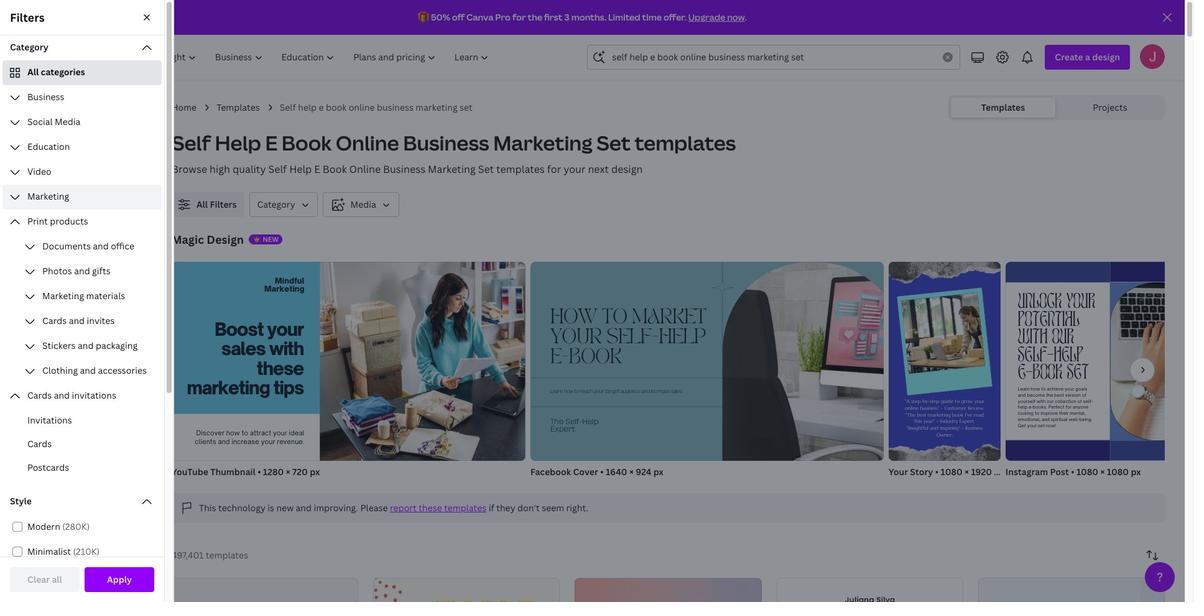 Task type: vqa. For each thing, say whether or not it's contained in the screenshot.
"book" within the How to Market Your Self-Help E-book
yes



Task type: locate. For each thing, give the bounding box(es) containing it.
- down guide
[[941, 405, 944, 412]]

all up magic design
[[197, 199, 208, 210]]

canva down social media dropdown button
[[76, 141, 102, 153]]

1 vertical spatial best
[[918, 412, 927, 418]]

photos
[[42, 233, 72, 245], [42, 265, 72, 277]]

0 horizontal spatial pro
[[104, 141, 118, 153]]

0 vertical spatial set
[[597, 129, 631, 156]]

increase inside "facebook cover • 1640 × 924 px" group
[[651, 390, 670, 394]]

sales
[[221, 338, 265, 360]]

0 vertical spatial increase
[[651, 390, 670, 394]]

the up the our at the right bottom
[[1047, 393, 1054, 398]]

get down social media at the left top
[[58, 141, 73, 153]]

pro right off
[[496, 11, 511, 23]]

your up the version
[[1065, 386, 1075, 392]]

business button
[[2, 85, 162, 110]]

facebook cover • 1640 × 924 px group
[[531, 262, 904, 479]]

1 horizontal spatial filters
[[210, 199, 237, 210]]

and
[[93, 240, 109, 252], [74, 265, 90, 277], [69, 315, 85, 327], [78, 340, 94, 352], [80, 365, 96, 377], [54, 390, 70, 401], [642, 390, 650, 394], [1019, 393, 1027, 398], [1042, 417, 1050, 422], [931, 425, 939, 431], [218, 438, 230, 446], [296, 502, 312, 514]]

1080 for post
[[1077, 466, 1099, 478]]

these inside boost your sales with these marketing tips
[[257, 357, 304, 379]]

with left our
[[1019, 329, 1048, 350]]

2 horizontal spatial for
[[1066, 405, 1072, 410]]

2 horizontal spatial all
[[197, 199, 208, 210]]

with inside boost your sales with these marketing tips
[[269, 338, 304, 360]]

with for marketing
[[269, 338, 304, 360]]

improving.
[[314, 502, 358, 514]]

2 vertical spatial set
[[1068, 364, 1090, 385]]

photos link
[[17, 228, 154, 251]]

cards and invites
[[42, 315, 115, 327]]

to right how
[[602, 308, 628, 327]]

0 vertical spatial -
[[941, 405, 944, 412]]

self for help
[[172, 129, 211, 156]]

book up reach
[[569, 348, 622, 367]]

0 vertical spatial category
[[10, 41, 48, 53]]

1 horizontal spatial all
[[42, 205, 53, 217]]

book up media button
[[323, 162, 347, 176]]

3 px from the left
[[995, 466, 1005, 478]]

1 vertical spatial set
[[1038, 423, 1045, 428]]

e- inside how to market your self-help e-book
[[550, 348, 569, 367]]

online
[[336, 129, 399, 156], [349, 162, 381, 176]]

the left first
[[528, 11, 543, 23]]

🎁 50% off canva pro for the first 3 months. limited time offer. upgrade now .
[[418, 11, 747, 23]]

personal
[[50, 100, 87, 112]]

collection
[[1056, 399, 1077, 404]]

creators you follow link
[[10, 312, 162, 337]]

marketing down sales
[[187, 377, 270, 398]]

0 horizontal spatial e-
[[550, 348, 569, 367]]

canva inside get canva pro button
[[76, 141, 102, 153]]

marketing right business
[[416, 101, 458, 113]]

all filters
[[197, 199, 237, 210]]

your inside "facebook cover • 1640 × 924 px" group
[[594, 390, 605, 394]]

4 × from the left
[[1101, 466, 1106, 478]]

how inside the unlock your potential with our self-help e-book set learn how to achieve your goals and become the best version of yourself with our collection of self- help e-books. perfect for anyone looking to improve their mental, emotional, and spiritual well-being. get your set now!
[[1032, 386, 1041, 392]]

all inside button
[[197, 199, 208, 210]]

print products button
[[2, 210, 162, 235]]

expert. inside the self-help expert.
[[550, 426, 577, 433]]

• for youtube thumbnail • 1280 × 720 px
[[258, 466, 261, 478]]

1 vertical spatial filters
[[210, 199, 237, 210]]

business down read
[[966, 425, 983, 431]]

0 vertical spatial the
[[528, 11, 543, 23]]

your up review.
[[975, 399, 985, 405]]

1 vertical spatial cards
[[27, 390, 52, 401]]

help up quality
[[215, 129, 261, 156]]

book
[[326, 101, 347, 113], [569, 348, 622, 367], [953, 412, 964, 418]]

top level navigation element
[[110, 45, 500, 70]]

× left 1920
[[965, 466, 970, 478]]

increase down attract
[[232, 438, 259, 446]]

expert. down the i've
[[960, 419, 976, 425]]

e- up become
[[1019, 364, 1033, 385]]

cards for cards and invites
[[42, 315, 67, 327]]

best down achieve
[[1055, 393, 1065, 398]]

0 vertical spatial pro
[[496, 11, 511, 23]]

e- down how
[[550, 348, 569, 367]]

filters up all categories
[[10, 10, 45, 25]]

increase inside discover how to attract your ideal clients and increase your revenue.
[[232, 438, 259, 446]]

photos down documents
[[42, 265, 72, 277]]

• inside 'group'
[[1072, 466, 1075, 478]]

boost your sales with these marketing tips
[[187, 319, 304, 398]]

3 × from the left
[[965, 466, 970, 478]]

2 × from the left
[[630, 466, 634, 478]]

book right e
[[326, 101, 347, 113]]

1 horizontal spatial media
[[351, 199, 376, 210]]

online up media button
[[349, 162, 381, 176]]

clear all
[[27, 574, 62, 586]]

discover
[[196, 429, 225, 437]]

online left business
[[349, 101, 375, 113]]

cards up postcards
[[27, 438, 52, 450]]

all
[[52, 574, 62, 586]]

book inside the unlock your potential with our self-help e-book set learn how to achieve your goals and become the best version of yourself with our collection of self- help e-books. perfect for anyone looking to improve their mental, emotional, and spiritual well-being. get your set now!
[[1033, 364, 1063, 385]]

get
[[58, 141, 73, 153], [1019, 423, 1027, 428]]

your up our
[[1067, 293, 1096, 314]]

materials
[[86, 290, 125, 302]]

learn how to reach your target audience and increase sales.
[[550, 390, 683, 394]]

px inside 'group'
[[1132, 466, 1142, 478]]

to inside discover how to attract your ideal clients and increase your revenue.
[[242, 429, 248, 437]]

0 vertical spatial book
[[326, 101, 347, 113]]

0 vertical spatial expert.
[[960, 419, 976, 425]]

business inside dropdown button
[[27, 91, 64, 103]]

for left next
[[548, 162, 562, 176]]

your inside "self help e book online business marketing set templates browse high quality self help e book online business marketing set templates for your next design"
[[564, 162, 586, 176]]

help left e
[[298, 101, 317, 113]]

book down the customer
[[953, 412, 964, 418]]

• for instagram post • 1080 × 1080 px
[[1072, 466, 1075, 478]]

to up the customer
[[955, 399, 960, 405]]

how
[[550, 308, 598, 327]]

50%
[[431, 11, 451, 23]]

1 horizontal spatial expert.
[[960, 419, 976, 425]]

video
[[27, 166, 51, 177]]

• for your story • 1080 × 1920 px
[[936, 466, 939, 478]]

0 horizontal spatial 1080
[[941, 466, 963, 478]]

design
[[612, 162, 643, 176]]

0 horizontal spatial the
[[528, 11, 543, 23]]

all for all filters
[[197, 199, 208, 210]]

revenue.
[[277, 438, 305, 446]]

all
[[27, 66, 39, 78], [197, 199, 208, 210], [42, 205, 53, 217]]

0 horizontal spatial home
[[73, 176, 98, 187]]

boost
[[215, 319, 263, 340]]

cards down content
[[42, 315, 67, 327]]

your left next
[[564, 162, 586, 176]]

0 horizontal spatial best
[[918, 412, 927, 418]]

upgrade now button
[[689, 11, 745, 23]]

1 horizontal spatial set
[[1038, 423, 1045, 428]]

online up "the at the right
[[905, 405, 919, 412]]

high
[[210, 162, 230, 176]]

• right post
[[1072, 466, 1075, 478]]

set
[[460, 101, 473, 113], [1038, 423, 1045, 428]]

0 horizontal spatial media
[[55, 116, 80, 128]]

• left 1640
[[601, 466, 604, 478]]

for inside "self help e book online business marketing set templates browse high quality self help e book online business marketing set templates for your next design"
[[548, 162, 562, 176]]

minimalist (210k)
[[27, 546, 100, 558]]

1 horizontal spatial best
[[1055, 393, 1065, 398]]

× right post
[[1101, 466, 1106, 478]]

0 vertical spatial for
[[513, 11, 526, 23]]

1 vertical spatial help
[[1019, 405, 1028, 410]]

online inside "a step-by-step guide to grow your online business" - customer review. "the best marketing book i've read this year" - industry expert. "insightful and inspiring" - business owner.
[[905, 405, 919, 412]]

1 vertical spatial marketing
[[187, 377, 270, 398]]

with up tips
[[269, 338, 304, 360]]

× inside 'group'
[[1101, 466, 1106, 478]]

marketing inside boost your sales with these marketing tips
[[187, 377, 270, 398]]

0 vertical spatial photos
[[42, 233, 72, 245]]

mindful
[[275, 276, 305, 286]]

marketing inside youtube thumbnail • 1280 × 720 px group
[[264, 284, 305, 294]]

anyone
[[1073, 405, 1089, 410]]

1 horizontal spatial learn
[[1019, 386, 1030, 392]]

don't
[[518, 502, 540, 514]]

mental,
[[1071, 411, 1086, 416]]

category inside dropdown button
[[10, 41, 48, 53]]

cover
[[573, 466, 599, 478]]

packaging
[[96, 340, 138, 352]]

home up 'all templates' link
[[73, 176, 98, 187]]

1 vertical spatial for
[[548, 162, 562, 176]]

help inside the unlock your potential with our self-help e-book set learn how to achieve your goals and become the best version of yourself with our collection of self- help e-books. perfect for anyone looking to improve their mental, emotional, and spiritual well-being. get your set now!
[[1019, 405, 1028, 410]]

expert. down the
[[550, 426, 577, 433]]

- right inspiring"
[[962, 425, 964, 431]]

increase left sales.
[[651, 390, 670, 394]]

set
[[597, 129, 631, 156], [478, 162, 494, 176], [1068, 364, 1090, 385]]

2 vertical spatial cards
[[27, 438, 52, 450]]

px inside group
[[654, 466, 664, 478]]

2 vertical spatial for
[[1066, 405, 1072, 410]]

invitations button
[[17, 409, 162, 433]]

1 vertical spatial the
[[1047, 393, 1054, 398]]

• right story
[[936, 466, 939, 478]]

how up become
[[1032, 386, 1041, 392]]

1 vertical spatial set
[[478, 162, 494, 176]]

0 vertical spatial set
[[460, 101, 473, 113]]

0 horizontal spatial how
[[226, 429, 240, 437]]

for down collection in the bottom right of the page
[[1066, 405, 1072, 410]]

how left reach
[[564, 390, 574, 394]]

book
[[282, 129, 332, 156], [323, 162, 347, 176], [1033, 364, 1063, 385]]

.
[[745, 11, 747, 23]]

1 vertical spatial increase
[[232, 438, 259, 446]]

improve
[[1041, 411, 1059, 416]]

your right reach
[[594, 390, 605, 394]]

marketing materials button
[[17, 284, 162, 309]]

0 vertical spatial best
[[1055, 393, 1065, 398]]

4 px from the left
[[1132, 466, 1142, 478]]

back to home
[[40, 176, 98, 187]]

0 vertical spatial marketing
[[416, 101, 458, 113]]

get down the emotional,
[[1019, 423, 1027, 428]]

2 photos from the top
[[42, 265, 72, 277]]

1 vertical spatial get
[[1019, 423, 1027, 428]]

is
[[268, 502, 274, 514]]

1080 inside group
[[941, 466, 963, 478]]

1 vertical spatial book
[[569, 348, 622, 367]]

magic design
[[172, 232, 244, 247]]

category up new
[[257, 199, 295, 210]]

2 horizontal spatial how
[[1032, 386, 1041, 392]]

720
[[293, 466, 308, 478]]

• right free on the left
[[68, 114, 71, 124]]

2 horizontal spatial -
[[962, 425, 964, 431]]

canva right off
[[467, 11, 494, 23]]

0 horizontal spatial expert.
[[550, 426, 577, 433]]

1 horizontal spatial get
[[1019, 423, 1027, 428]]

self help e book online business marketing set
[[280, 101, 473, 113]]

projects
[[1094, 101, 1128, 113]]

1 photos from the top
[[42, 233, 72, 245]]

youtube thumbnail • 1280 × 720 px
[[172, 466, 320, 478]]

of
[[1083, 393, 1087, 398], [1078, 399, 1083, 404]]

best inside "a step-by-step guide to grow your online business" - customer review. "the best marketing book i've read this year" - industry expert. "insightful and inspiring" - business owner.
[[918, 412, 927, 418]]

"a
[[905, 399, 910, 405]]

category inside button
[[257, 199, 295, 210]]

• left 1280
[[258, 466, 261, 478]]

increase
[[651, 390, 670, 394], [232, 438, 259, 446]]

filters up the design
[[210, 199, 237, 210]]

learn inside "facebook cover • 1640 × 924 px" group
[[550, 390, 563, 394]]

audience
[[621, 390, 641, 394]]

invitations
[[72, 390, 116, 401]]

best inside the unlock your potential with our self-help e-book set learn how to achieve your goals and become the best version of yourself with our collection of self- help e-books. perfect for anyone looking to improve their mental, emotional, and spiritual well-being. get your set now!
[[1055, 393, 1065, 398]]

2 horizontal spatial self-
[[1019, 346, 1054, 367]]

self- right the
[[566, 418, 583, 425]]

0 horizontal spatial self-
[[566, 418, 583, 425]]

clothing and accessories
[[42, 365, 147, 377]]

cards
[[42, 315, 67, 327], [27, 390, 52, 401], [27, 438, 52, 450]]

0 vertical spatial these
[[257, 357, 304, 379]]

and inside "facebook cover • 1640 × 924 px" group
[[642, 390, 650, 394]]

books.
[[1034, 405, 1048, 410]]

1 horizontal spatial category
[[257, 199, 295, 210]]

back to home link
[[10, 169, 162, 194]]

0 vertical spatial home
[[172, 101, 197, 113]]

social media button
[[2, 110, 162, 135]]

1 horizontal spatial increase
[[651, 390, 670, 394]]

the self-help expert.
[[550, 418, 599, 433]]

- right year"
[[937, 419, 939, 425]]

photos inside dropdown button
[[42, 265, 72, 277]]

all left categories
[[27, 66, 39, 78]]

1 horizontal spatial these
[[419, 502, 442, 514]]

1 vertical spatial home
[[73, 176, 98, 187]]

these down boost
[[257, 357, 304, 379]]

1 × from the left
[[286, 466, 290, 478]]

2 horizontal spatial set
[[1068, 364, 1090, 385]]

media inside button
[[351, 199, 376, 210]]

1 vertical spatial photos
[[42, 265, 72, 277]]

filters inside button
[[210, 199, 237, 210]]

1 horizontal spatial e-
[[1019, 364, 1033, 385]]

0 vertical spatial help
[[298, 101, 317, 113]]

1 px from the left
[[310, 466, 320, 478]]

self up browse on the left top
[[172, 129, 211, 156]]

× inside group
[[630, 466, 634, 478]]

how for ideal
[[226, 429, 240, 437]]

self left e
[[280, 101, 296, 113]]

our
[[1047, 399, 1054, 404]]

brand templates
[[44, 349, 114, 360]]

self
[[280, 101, 296, 113], [172, 129, 211, 156], [268, 162, 287, 176]]

0 horizontal spatial set
[[460, 101, 473, 113]]

0 horizontal spatial set
[[478, 162, 494, 176]]

set up "self help e book online business marketing set templates browse high quality self help e book online business marketing set templates for your next design"
[[460, 101, 473, 113]]

of up anyone
[[1078, 399, 1083, 404]]

1 1080 from the left
[[941, 466, 963, 478]]

ideal
[[289, 429, 305, 437]]

self- down market
[[607, 328, 659, 347]]

1 horizontal spatial for
[[548, 162, 562, 176]]

all inside 'button'
[[27, 66, 39, 78]]

cards up invitations
[[27, 390, 52, 401]]

0 vertical spatial media
[[55, 116, 80, 128]]

and inside "a step-by-step guide to grow your online business" - customer review. "the best marketing book i've read this year" - industry expert. "insightful and inspiring" - business owner.
[[931, 425, 939, 431]]

the
[[550, 418, 564, 425]]

learn inside the unlock your potential with our self-help e-book set learn how to achieve your goals and become the best version of yourself with our collection of self- help e-books. perfect for anyone looking to improve their mental, emotional, and spiritual well-being. get your set now!
[[1019, 386, 1030, 392]]

home left templates 'link'
[[172, 101, 197, 113]]

learn left reach
[[550, 390, 563, 394]]

0 horizontal spatial these
[[257, 357, 304, 379]]

education button
[[2, 135, 162, 160]]

1 horizontal spatial help
[[1019, 405, 1028, 410]]

1 vertical spatial expert.
[[550, 426, 577, 433]]

review.
[[968, 405, 985, 412]]

1 vertical spatial self
[[172, 129, 211, 156]]

2 vertical spatial book
[[1033, 364, 1063, 385]]

help up the goals
[[1054, 346, 1084, 367]]

× left 720
[[286, 466, 290, 478]]

customer
[[945, 405, 967, 412]]

how inside "facebook cover • 1640 × 924 px" group
[[564, 390, 574, 394]]

0 horizontal spatial for
[[513, 11, 526, 23]]

help down reach
[[583, 418, 599, 425]]

× for 924
[[630, 466, 634, 478]]

goals
[[1076, 386, 1088, 392]]

e up category button
[[314, 162, 320, 176]]

time
[[643, 11, 662, 23]]

all categories button
[[2, 60, 162, 85]]

months.
[[572, 11, 607, 23]]

unlock
[[1019, 293, 1063, 314]]

all down the back
[[42, 205, 53, 217]]

education
[[27, 141, 70, 152]]

and inside dropdown button
[[93, 240, 109, 252]]

to inside how to market your self-help e-book
[[602, 308, 628, 327]]

templates
[[635, 129, 736, 156], [497, 162, 545, 176], [55, 205, 98, 217], [444, 502, 487, 514], [206, 550, 248, 561]]

e up quality
[[265, 129, 278, 156]]

self right quality
[[268, 162, 287, 176]]

your down attract
[[261, 438, 275, 446]]

1 vertical spatial e
[[314, 162, 320, 176]]

self- down potential
[[1019, 346, 1054, 367]]

all for all categories
[[27, 66, 39, 78]]

help up looking
[[1019, 405, 1028, 410]]

1 vertical spatial pro
[[104, 141, 118, 153]]

best up this
[[918, 412, 927, 418]]

2 1080 from the left
[[1077, 466, 1099, 478]]

perfect
[[1049, 405, 1065, 410]]

2 horizontal spatial marketing
[[928, 412, 951, 418]]

× left the 924
[[630, 466, 634, 478]]

your down how
[[550, 328, 602, 347]]

2 horizontal spatial 1080
[[1108, 466, 1130, 478]]

how inside discover how to attract your ideal clients and increase your revenue.
[[226, 429, 240, 437]]

0 horizontal spatial all
[[27, 66, 39, 78]]

1 horizontal spatial 1080
[[1077, 466, 1099, 478]]

cards and invites button
[[17, 309, 162, 334]]

0 vertical spatial self
[[280, 101, 296, 113]]

None search field
[[588, 45, 961, 70]]

content
[[36, 296, 66, 306]]

1 horizontal spatial online
[[905, 405, 919, 412]]

of down the goals
[[1083, 393, 1087, 398]]

0 horizontal spatial e
[[265, 129, 278, 156]]

cards inside "button"
[[27, 438, 52, 450]]

help down market
[[659, 328, 706, 347]]

2 vertical spatial book
[[953, 412, 964, 418]]

0 horizontal spatial category
[[10, 41, 48, 53]]

how right discover
[[226, 429, 240, 437]]

business up free on the left
[[27, 91, 64, 103]]

online down self help e book online business marketing set
[[336, 129, 399, 156]]

2 px from the left
[[654, 466, 664, 478]]

1 horizontal spatial self-
[[607, 328, 659, 347]]

instagram post • 1080 × 1080 px group
[[1006, 262, 1195, 479]]

1 horizontal spatial templates
[[217, 101, 260, 113]]

book down e
[[282, 129, 332, 156]]

these right report on the left bottom of page
[[419, 502, 442, 514]]

• inside group
[[601, 466, 604, 478]]

0 vertical spatial online
[[336, 129, 399, 156]]

category up all categories
[[10, 41, 48, 53]]

0 horizontal spatial canva
[[76, 141, 102, 153]]

0 horizontal spatial increase
[[232, 438, 259, 446]]

get inside get canva pro button
[[58, 141, 73, 153]]

clear all button
[[10, 568, 80, 592]]

2 vertical spatial marketing
[[928, 412, 951, 418]]

sales.
[[671, 390, 683, 394]]

1 vertical spatial -
[[937, 419, 939, 425]]

0 vertical spatial canva
[[467, 11, 494, 23]]

photos down print products
[[42, 233, 72, 245]]



Task type: describe. For each thing, give the bounding box(es) containing it.
their
[[1060, 411, 1069, 416]]

cards and invitations button
[[2, 384, 162, 409]]

youtube thumbnail • 1280 × 720 px group
[[172, 262, 526, 479]]

now!
[[1047, 423, 1057, 428]]

target
[[606, 390, 620, 394]]

tips
[[273, 377, 304, 398]]

your inside the unlock your potential with our self-help e-book set learn how to achieve your goals and become the best version of yourself with our collection of self- help e-books. perfect for anyone looking to improve their mental, emotional, and spiritual well-being. get your set now!
[[1067, 293, 1096, 314]]

e-
[[1029, 405, 1034, 410]]

how for target
[[564, 390, 574, 394]]

0 vertical spatial of
[[1083, 393, 1087, 398]]

e- inside the unlock your potential with our self-help e-book set learn how to achieve your goals and become the best version of yourself with our collection of self- help e-books. perfect for anyone looking to improve their mental, emotional, and spiritual well-being. get your set now!
[[1019, 364, 1033, 385]]

office
[[111, 240, 135, 252]]

apply button
[[85, 568, 154, 592]]

1 vertical spatial these
[[419, 502, 442, 514]]

now
[[728, 11, 745, 23]]

your up revenue.
[[273, 429, 287, 437]]

self- inside how to market your self-help e-book
[[607, 328, 659, 347]]

2 vertical spatial self
[[268, 162, 287, 176]]

× for 1080
[[1101, 466, 1106, 478]]

get inside the unlock your potential with our self-help e-book set learn how to achieve your goals and become the best version of yourself with our collection of self- help e-books. perfect for anyone looking to improve their mental, emotional, and spiritual well-being. get your set now!
[[1019, 423, 1027, 428]]

discover how to attract your ideal clients and increase your revenue.
[[195, 429, 305, 446]]

"insightful
[[907, 425, 929, 431]]

1 horizontal spatial e
[[314, 162, 320, 176]]

3 1080 from the left
[[1108, 466, 1130, 478]]

your inside how to market your self-help e-book
[[550, 328, 602, 347]]

social
[[27, 116, 53, 128]]

business
[[377, 101, 414, 113]]

self- inside the self-help expert.
[[566, 418, 583, 425]]

to left reach
[[575, 390, 579, 394]]

style
[[10, 495, 32, 507]]

1 vertical spatial book
[[323, 162, 347, 176]]

photos and gifts button
[[17, 260, 162, 284]]

report
[[390, 502, 417, 514]]

by-
[[923, 399, 931, 405]]

1 horizontal spatial home
[[172, 101, 197, 113]]

expert. inside "a step-by-step guide to grow your online business" - customer review. "the best marketing book i've read this year" - industry expert. "insightful and inspiring" - business owner.
[[960, 419, 976, 425]]

facebook
[[531, 466, 571, 478]]

0 horizontal spatial help
[[298, 101, 317, 113]]

post
[[1051, 466, 1070, 478]]

marketing materials
[[42, 290, 125, 302]]

497,401
[[172, 550, 204, 561]]

follow
[[100, 319, 127, 330]]

marketing inside "a step-by-step guide to grow your online business" - customer review. "the best marketing book i've read this year" - industry expert. "insightful and inspiring" - business owner.
[[928, 412, 951, 418]]

× for 720
[[286, 466, 290, 478]]

video button
[[2, 160, 162, 185]]

book inside how to market your self-help e-book
[[569, 348, 622, 367]]

px for youtube thumbnail • 1280 × 720 px
[[310, 466, 320, 478]]

924
[[636, 466, 652, 478]]

497,401 templates
[[172, 550, 248, 561]]

self- inside the unlock your potential with our self-help e-book set learn how to achieve your goals and become the best version of yourself with our collection of self- help e-books. perfect for anyone looking to improve their mental, emotional, and spiritual well-being. get your set now!
[[1019, 346, 1054, 367]]

red simple self-help book cover image
[[172, 578, 359, 602]]

to down books.
[[1036, 411, 1040, 416]]

help inside the self-help expert.
[[583, 418, 599, 425]]

to right the back
[[62, 176, 71, 187]]

a
[[70, 573, 75, 585]]

clothing and accessories button
[[17, 359, 162, 384]]

cards for cards and invitations
[[27, 390, 52, 401]]

1640
[[606, 466, 628, 478]]

yourself
[[1019, 399, 1036, 404]]

gifts
[[92, 265, 111, 277]]

• for facebook cover • 1640 × 924 px
[[601, 466, 604, 478]]

black and pink geometric lines self help book cover image
[[575, 578, 762, 602]]

help up category button
[[289, 162, 312, 176]]

get canva pro button
[[10, 136, 162, 159]]

photos for photos and gifts
[[42, 265, 72, 277]]

business"
[[921, 405, 940, 412]]

report these templates link
[[390, 502, 487, 514]]

youtube
[[172, 466, 208, 478]]

with up books.
[[1037, 399, 1046, 404]]

icons link
[[17, 256, 154, 280]]

products
[[50, 215, 88, 227]]

create
[[40, 573, 68, 585]]

this technology is new and improving. please report these templates if they don't seem right.
[[199, 502, 589, 514]]

0 horizontal spatial book
[[326, 101, 347, 113]]

all filters button
[[172, 192, 245, 217]]

for inside the unlock your potential with our self-help e-book set learn how to achieve your goals and become the best version of yourself with our collection of self- help e-books. perfect for anyone looking to improve their mental, emotional, and spiritual well-being. get your set now!
[[1066, 405, 1072, 410]]

new
[[277, 502, 294, 514]]

your left content
[[17, 296, 34, 306]]

documents and office
[[42, 240, 135, 252]]

business up media button
[[383, 162, 426, 176]]

media button
[[323, 192, 399, 217]]

being.
[[1080, 417, 1093, 422]]

create a team button
[[10, 567, 162, 592]]

0 vertical spatial book
[[282, 129, 332, 156]]

clothing
[[42, 365, 78, 377]]

owner.
[[937, 432, 953, 438]]

blue minimalist business e-book instagram story image
[[979, 578, 1166, 602]]

story
[[911, 466, 934, 478]]

your story • 1080 × 1920 px group
[[877, 253, 1017, 479]]

1 vertical spatial online
[[349, 162, 381, 176]]

invitations
[[27, 414, 72, 426]]

business down business
[[403, 129, 490, 156]]

set inside the unlock your potential with our self-help e-book set learn how to achieve your goals and become the best version of yourself with our collection of self- help e-books. perfect for anyone looking to improve their mental, emotional, and spiritual well-being. get your set now!
[[1038, 423, 1045, 428]]

emotional,
[[1019, 417, 1041, 422]]

to inside "a step-by-step guide to grow your online business" - customer review. "the best marketing book i've read this year" - industry expert. "insightful and inspiring" - business owner.
[[955, 399, 960, 405]]

media inside dropdown button
[[55, 116, 80, 128]]

industry
[[940, 419, 959, 425]]

your down the emotional,
[[1028, 423, 1037, 428]]

0 horizontal spatial filters
[[10, 10, 45, 25]]

this
[[199, 502, 216, 514]]

set inside the unlock your potential with our self-help e-book set learn how to achieve your goals and become the best version of yourself with our collection of self- help e-books. perfect for anyone looking to improve their mental, emotional, and spiritual well-being. get your set now!
[[1068, 364, 1090, 385]]

right.
[[567, 502, 589, 514]]

modern
[[27, 521, 60, 533]]

facebook cover • 1640 × 924 px
[[531, 466, 664, 478]]

colourful self help development book cover image
[[374, 578, 560, 602]]

book inside "a step-by-step guide to grow your online business" - customer review. "the best marketing book i've read this year" - industry expert. "insightful and inspiring" - business owner.
[[953, 412, 964, 418]]

guide
[[941, 399, 954, 405]]

business inside "a step-by-step guide to grow your online business" - customer review. "the best marketing book i've read this year" - industry expert. "insightful and inspiring" - business owner.
[[966, 425, 983, 431]]

mindful marketing
[[264, 276, 305, 294]]

your inside group
[[889, 466, 909, 478]]

attract
[[250, 429, 271, 437]]

your story • 1080 × 1920 px
[[889, 466, 1005, 478]]

1 horizontal spatial marketing
[[416, 101, 458, 113]]

1920
[[972, 466, 993, 478]]

reach
[[580, 390, 593, 394]]

off
[[452, 11, 465, 23]]

marketing button
[[2, 185, 162, 210]]

help inside the unlock your potential with our self-help e-book set learn how to achieve your goals and become the best version of yourself with our collection of self- help e-books. perfect for anyone looking to improve their mental, emotional, and spiritual well-being. get your set now!
[[1054, 346, 1084, 367]]

new
[[263, 235, 279, 244]]

photos for photos
[[42, 233, 72, 245]]

self for help
[[280, 101, 296, 113]]

self help e book online business marketing set templates browse high quality self help e book online business marketing set templates for your next design
[[172, 129, 736, 176]]

pro inside button
[[104, 141, 118, 153]]

style button
[[2, 490, 162, 515]]

apply
[[107, 574, 132, 586]]

our
[[1053, 329, 1075, 350]]

1 horizontal spatial -
[[941, 405, 944, 412]]

0 vertical spatial online
[[349, 101, 375, 113]]

your content
[[17, 296, 66, 306]]

0 horizontal spatial templates
[[71, 349, 114, 360]]

step
[[931, 399, 940, 405]]

documents
[[42, 240, 91, 252]]

1 horizontal spatial set
[[597, 129, 631, 156]]

the inside the unlock your potential with our self-help e-book set learn how to achieve your goals and become the best version of yourself with our collection of self- help e-books. perfect for anyone looking to improve their mental, emotional, and spiritual well-being. get your set now!
[[1047, 393, 1054, 398]]

seem
[[542, 502, 565, 514]]

1080 for story
[[941, 466, 963, 478]]

2 horizontal spatial templates
[[982, 101, 1026, 113]]

px for instagram post • 1080 × 1080 px
[[1132, 466, 1142, 478]]

category button
[[2, 35, 162, 60]]

your inside boost your sales with these marketing tips
[[267, 319, 304, 340]]

templates link
[[217, 101, 260, 115]]

px for facebook cover • 1640 × 924 px
[[654, 466, 664, 478]]

help inside how to market your self-help e-book
[[659, 328, 706, 347]]

1 horizontal spatial pro
[[496, 11, 511, 23]]

and inside discover how to attract your ideal clients and increase your revenue.
[[218, 438, 230, 446]]

increase for ideal
[[232, 438, 259, 446]]

create a team
[[40, 573, 98, 585]]

with for self-
[[1019, 329, 1048, 350]]

stickers
[[42, 340, 76, 352]]

print products
[[27, 215, 88, 227]]

× for 1920
[[965, 466, 970, 478]]

2 vertical spatial -
[[962, 425, 964, 431]]

browse
[[172, 162, 207, 176]]

your inside "a step-by-step guide to grow your online business" - customer review. "the best marketing book i've read this year" - industry expert. "insightful and inspiring" - business owner.
[[975, 399, 985, 405]]

brand templates link
[[10, 342, 162, 367]]

to up become
[[1042, 386, 1046, 392]]

px for your story • 1080 × 1920 px
[[995, 466, 1005, 478]]

year"
[[924, 419, 935, 425]]

1 vertical spatial of
[[1078, 399, 1083, 404]]

increase for target
[[651, 390, 670, 394]]

categories
[[41, 66, 85, 78]]

yellow minimalist self-help book cover image
[[777, 578, 964, 602]]

postcards
[[27, 462, 69, 474]]

all for all templates
[[42, 205, 53, 217]]

starred
[[44, 378, 75, 390]]

🎁
[[418, 11, 429, 23]]



